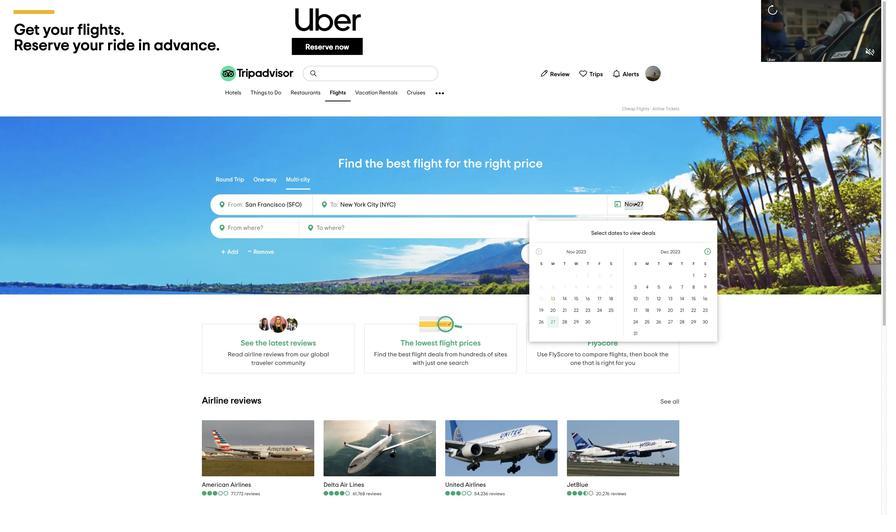 Task type: vqa. For each thing, say whether or not it's contained in the screenshot.


Task type: describe. For each thing, give the bounding box(es) containing it.
cruises link
[[402, 85, 430, 102]]

20,276
[[596, 492, 610, 497]]

11 for dec 2023
[[646, 297, 649, 302]]

54,236 reviews link
[[445, 491, 505, 498]]

airline reviews
[[202, 397, 261, 406]]

0 horizontal spatial flights
[[330, 90, 346, 96]]

77,772 reviews
[[231, 492, 260, 497]]

things to do link
[[246, 85, 286, 102]]

flight prices
[[439, 340, 481, 348]]

1 horizontal spatial -
[[650, 107, 652, 111]]

nov 27
[[625, 202, 643, 208]]

4 t from the left
[[681, 262, 683, 266]]

things
[[251, 90, 267, 96]]

dec
[[661, 250, 669, 255]]

air
[[340, 482, 348, 489]]

2 for nov 2023
[[587, 274, 589, 278]]

5 for dec 2023
[[658, 285, 660, 290]]

see for see all
[[660, 399, 671, 405]]

2 s from the left
[[610, 262, 612, 266]]

0 vertical spatial from where? text field
[[243, 200, 308, 210]]

To where? text field
[[314, 223, 382, 233]]

27 for nov 2023
[[551, 320, 555, 325]]

2 for dec 2023
[[704, 274, 707, 278]]

right inside use flyscore to compare flights, then book the one that is right for you
[[601, 360, 614, 367]]

reviews inside read airline reviews from our global traveler community
[[263, 352, 284, 358]]

american airlines
[[202, 482, 251, 489]]

the inside use flyscore to compare flights, then book the one that is right for you
[[659, 352, 669, 358]]

54,236 reviews
[[474, 492, 505, 497]]

dec 2023
[[661, 250, 680, 255]]

way
[[266, 177, 277, 183]]

flights link
[[325, 85, 351, 102]]

16 for dec 2023
[[703, 297, 708, 302]]

25 for nov 2023
[[609, 308, 614, 313]]

29 for nov 2023
[[574, 320, 579, 325]]

delta
[[324, 482, 339, 489]]

from inside the find the best flight deals from hundreds of sites with just one search
[[445, 352, 458, 358]]

30 for nov 2023
[[585, 320, 591, 325]]

find the best flight for the right price
[[338, 158, 543, 170]]

m for dec 2023
[[646, 262, 649, 266]]

7 for dec 2023
[[681, 285, 683, 290]]

alerts
[[623, 71, 639, 77]]

12 for dec
[[657, 297, 661, 302]]

7 for nov 2023
[[563, 285, 566, 290]]

21 for nov 2023
[[563, 308, 567, 313]]

multi-
[[286, 177, 300, 183]]

3 of 5 bubbles image for united
[[445, 491, 472, 497]]

one-
[[253, 177, 266, 183]]

nov 2023
[[567, 250, 586, 255]]

round trip
[[216, 177, 244, 183]]

1 person economy
[[531, 250, 583, 257]]

15 for nov 2023
[[574, 297, 578, 302]]

hotels
[[225, 90, 241, 96]]

reviews for 54,236 reviews
[[489, 492, 505, 497]]

0 horizontal spatial right
[[485, 158, 511, 170]]

person
[[534, 250, 554, 257]]

22 for dec 2023
[[691, 308, 696, 313]]

read airline reviews from our global traveler community
[[228, 352, 329, 367]]

united airlines link
[[445, 482, 505, 489]]

traveler community
[[251, 360, 305, 367]]

To where? text field
[[338, 200, 410, 210]]

delta air lines link
[[324, 482, 382, 489]]

to for use flyscore to compare flights, then book the one that is right for you
[[575, 352, 581, 358]]

to for select dates to view deals
[[623, 231, 629, 236]]

26 for nov 2023
[[539, 320, 544, 325]]

sites
[[494, 352, 507, 358]]

22 for nov 2023
[[574, 308, 579, 313]]

cruises
[[407, 90, 425, 96]]

hundreds
[[459, 352, 486, 358]]

deals for flight
[[428, 352, 444, 358]]

19 for dec
[[657, 308, 661, 313]]

vacation rentals link
[[351, 85, 402, 102]]

cheap
[[622, 107, 636, 111]]

14 for nov 2023
[[563, 297, 567, 302]]

restaurants
[[291, 90, 321, 96]]

see all
[[660, 399, 679, 405]]

restaurants link
[[286, 85, 325, 102]]

13 for nov
[[551, 297, 555, 302]]

for
[[445, 158, 461, 170]]

8 for nov 2023
[[575, 285, 578, 290]]

f for nov 2023
[[599, 262, 601, 266]]

add
[[227, 250, 238, 255]]

the for see the latest reviews
[[255, 340, 267, 348]]

one-way link
[[253, 171, 277, 190]]

that
[[582, 360, 594, 367]]

14 for dec 2023
[[680, 297, 684, 302]]

the lowest flight prices
[[400, 340, 481, 348]]

20 for dec
[[668, 308, 673, 313]]

61,768 reviews
[[353, 492, 382, 497]]

best for for
[[386, 158, 411, 170]]

18 for nov 2023
[[609, 297, 613, 302]]

3 for dec 2023
[[634, 285, 637, 290]]

from:
[[228, 202, 243, 208]]

27 for dec 2023
[[668, 320, 673, 325]]

flight for deals
[[412, 352, 426, 358]]

19 for nov
[[539, 308, 544, 313]]

reviews for 77,772 reviews
[[245, 492, 260, 497]]

tickets
[[666, 107, 679, 111]]

24 for nov 2023
[[597, 308, 602, 313]]

find for find the best flight for the right price
[[338, 158, 362, 170]]

0 horizontal spatial airline
[[202, 397, 229, 406]]

26 for dec 2023
[[656, 320, 661, 325]]

10 for dec 2023
[[633, 297, 638, 302]]

with
[[413, 360, 424, 367]]

hotels link
[[221, 85, 246, 102]]

0 vertical spatial airline
[[652, 107, 665, 111]]

dates
[[608, 231, 622, 236]]

to:
[[330, 202, 338, 208]]

round
[[216, 177, 233, 183]]

use
[[537, 352, 548, 358]]

view
[[630, 231, 641, 236]]

16 for nov 2023
[[586, 297, 590, 302]]

24 for dec 2023
[[633, 320, 638, 325]]

review link
[[537, 66, 573, 81]]

3 t from the left
[[658, 262, 660, 266]]

30 for dec 2023
[[703, 320, 708, 325]]

find the best flight deals from hundreds of sites with just one search
[[374, 352, 507, 367]]

lowest
[[416, 340, 438, 348]]

1 s from the left
[[540, 262, 542, 266]]

select dates to view deals
[[591, 231, 656, 236]]

0 horizontal spatial -
[[248, 246, 252, 258]]

united airlines
[[445, 482, 486, 489]]

77,772 reviews link
[[202, 491, 260, 498]]

vacation
[[355, 90, 378, 96]]

latest
[[269, 340, 289, 348]]

all
[[672, 399, 679, 405]]

1 for nov
[[575, 274, 577, 278]]

9 for nov 2023
[[587, 285, 589, 290]]

review
[[550, 71, 570, 77]]

alerts link
[[609, 66, 642, 81]]

1 for dec
[[693, 274, 694, 278]]

cheap flights - airline tickets
[[622, 107, 679, 111]]

advertisement region
[[0, 0, 881, 62]]

reviews for 20,276 reviews
[[611, 492, 626, 497]]



Task type: locate. For each thing, give the bounding box(es) containing it.
3 of 5 bubbles image down american
[[202, 491, 229, 497]]

77,772
[[231, 492, 244, 497]]

1 horizontal spatial 2
[[704, 274, 707, 278]]

1 t from the left
[[563, 262, 566, 266]]

see for see the latest reviews
[[241, 340, 254, 348]]

2 26 from the left
[[656, 320, 661, 325]]

1 horizontal spatial 16
[[703, 297, 708, 302]]

1 horizontal spatial 20
[[668, 308, 673, 313]]

the for find the best flight for the right price
[[365, 158, 383, 170]]

m for nov 2023
[[551, 262, 555, 266]]

flyscore up compare
[[588, 340, 618, 348]]

one search
[[437, 360, 469, 367]]

2 2 from the left
[[704, 274, 707, 278]]

2 23 from the left
[[703, 308, 708, 313]]

+ add
[[221, 248, 238, 258]]

4 s from the left
[[704, 262, 706, 266]]

0 horizontal spatial 17
[[598, 297, 601, 302]]

nov for nov 27
[[625, 202, 636, 208]]

5 for nov 2023
[[540, 285, 543, 290]]

10
[[597, 285, 602, 290], [633, 297, 638, 302]]

1 19 from the left
[[539, 308, 544, 313]]

airline reviews link
[[202, 397, 261, 406]]

nov right person
[[567, 250, 575, 255]]

2 8 from the left
[[692, 285, 695, 290]]

1 horizontal spatial 6
[[669, 285, 672, 290]]

0 horizontal spatial 22
[[574, 308, 579, 313]]

1 vertical spatial 4
[[646, 285, 648, 290]]

flight for for
[[413, 158, 442, 170]]

0 horizontal spatial 23
[[585, 308, 590, 313]]

1 horizontal spatial deals
[[642, 231, 656, 236]]

1 20 from the left
[[550, 308, 556, 313]]

from inside read airline reviews from our global traveler community
[[286, 352, 298, 358]]

17 for dec 2023
[[634, 308, 637, 313]]

1 7 from the left
[[563, 285, 566, 290]]

0 horizontal spatial 16
[[586, 297, 590, 302]]

29
[[574, 320, 579, 325], [691, 320, 696, 325]]

26 up book
[[656, 320, 661, 325]]

find
[[338, 158, 362, 170], [374, 352, 386, 358]]

0 horizontal spatial 19
[[539, 308, 544, 313]]

american airlines link
[[202, 482, 260, 489]]

1 vertical spatial flights
[[637, 107, 649, 111]]

1 14 from the left
[[563, 297, 567, 302]]

flights right cheap
[[637, 107, 649, 111]]

1 26 from the left
[[539, 320, 544, 325]]

None search field
[[303, 67, 438, 81]]

1 21 from the left
[[563, 308, 567, 313]]

1 horizontal spatial m
[[646, 262, 649, 266]]

10 for nov 2023
[[597, 285, 602, 290]]

flyscore up one
[[549, 352, 574, 358]]

economy
[[557, 250, 583, 257]]

1 vertical spatial right
[[601, 360, 614, 367]]

0 vertical spatial see
[[241, 340, 254, 348]]

1 f from the left
[[599, 262, 601, 266]]

1 horizontal spatial 11
[[646, 297, 649, 302]]

3 of 5 bubbles image inside 77,772 reviews link
[[202, 491, 229, 497]]

3
[[598, 274, 601, 278], [634, 285, 637, 290]]

see left all
[[660, 399, 671, 405]]

profile picture image
[[645, 66, 661, 81]]

9
[[587, 285, 589, 290], [704, 285, 707, 290]]

deals for view
[[642, 231, 656, 236]]

0 horizontal spatial 30
[[585, 320, 591, 325]]

2 m from the left
[[646, 262, 649, 266]]

trip
[[234, 177, 244, 183]]

rentals
[[379, 90, 398, 96]]

2 t from the left
[[587, 262, 589, 266]]

0 vertical spatial 17
[[598, 297, 601, 302]]

reviews for 61,768 reviews
[[366, 492, 382, 497]]

2 9 from the left
[[704, 285, 707, 290]]

jetblue
[[567, 482, 588, 489]]

airlines for american airlines
[[231, 482, 251, 489]]

0 vertical spatial nov
[[625, 202, 636, 208]]

4 of 5 bubbles image
[[324, 491, 351, 497]]

0 horizontal spatial 4
[[610, 274, 612, 278]]

1 horizontal spatial 17
[[634, 308, 637, 313]]

3 of 5 bubbles image for american
[[202, 491, 229, 497]]

flights,
[[609, 352, 628, 358]]

reviews for airline reviews
[[231, 397, 261, 406]]

1 horizontal spatial s m t w t f s
[[634, 262, 706, 266]]

0 horizontal spatial 2023
[[576, 250, 586, 255]]

2 w from the left
[[669, 262, 672, 266]]

31
[[634, 332, 638, 336]]

0 vertical spatial 18
[[609, 297, 613, 302]]

0 vertical spatial right
[[485, 158, 511, 170]]

1 horizontal spatial 13
[[668, 297, 672, 302]]

1 28 from the left
[[562, 320, 567, 325]]

1 6 from the left
[[552, 285, 554, 290]]

nov
[[625, 202, 636, 208], [567, 250, 575, 255]]

16
[[586, 297, 590, 302], [703, 297, 708, 302]]

our
[[300, 352, 309, 358]]

1 9 from the left
[[587, 285, 589, 290]]

best inside the find the best flight deals from hundreds of sites with just one search
[[398, 352, 411, 358]]

1 5 from the left
[[540, 285, 543, 290]]

1 vertical spatial 18
[[645, 308, 649, 313]]

of
[[487, 352, 493, 358]]

1 m from the left
[[551, 262, 555, 266]]

2 from from the left
[[445, 352, 458, 358]]

1 horizontal spatial flights
[[637, 107, 649, 111]]

s m t w t f s down nov 2023
[[540, 262, 612, 266]]

3 for nov 2023
[[598, 274, 601, 278]]

1 vertical spatial flight
[[412, 352, 426, 358]]

20,276 reviews
[[596, 492, 626, 497]]

2 16 from the left
[[703, 297, 708, 302]]

23 for dec 2023
[[703, 308, 708, 313]]

to up one
[[575, 352, 581, 358]]

2 14 from the left
[[680, 297, 684, 302]]

flyscore
[[588, 340, 618, 348], [549, 352, 574, 358]]

see the latest reviews
[[241, 340, 316, 348]]

2 airlines from the left
[[465, 482, 486, 489]]

0 vertical spatial to
[[268, 90, 273, 96]]

0 vertical spatial find
[[338, 158, 362, 170]]

1 horizontal spatial airline
[[652, 107, 665, 111]]

6 for dec
[[669, 285, 672, 290]]

1 3 of 5 bubbles image from the left
[[202, 491, 229, 497]]

1 29 from the left
[[574, 320, 579, 325]]

2023 for dec 2023
[[670, 250, 680, 255]]

26
[[539, 320, 544, 325], [656, 320, 661, 325]]

0 horizontal spatial airlines
[[231, 482, 251, 489]]

2 29 from the left
[[691, 320, 696, 325]]

0 horizontal spatial 26
[[539, 320, 544, 325]]

3 s from the left
[[634, 262, 637, 266]]

2 6 from the left
[[669, 285, 672, 290]]

2 s m t w t f s from the left
[[634, 262, 706, 266]]

right right is
[[601, 360, 614, 367]]

1 horizontal spatial 15
[[692, 297, 696, 302]]

1 horizontal spatial 30
[[703, 320, 708, 325]]

21
[[563, 308, 567, 313], [680, 308, 684, 313]]

from where? text field down way
[[243, 200, 308, 210]]

the
[[400, 340, 414, 348]]

19
[[539, 308, 544, 313], [657, 308, 661, 313]]

1 horizontal spatial nov
[[625, 202, 636, 208]]

27
[[637, 202, 643, 208], [551, 320, 555, 325], [668, 320, 673, 325]]

2 15 from the left
[[692, 297, 696, 302]]

1 horizontal spatial 21
[[680, 308, 684, 313]]

2 7 from the left
[[681, 285, 683, 290]]

25
[[609, 308, 614, 313], [645, 320, 650, 325]]

w down the dec 2023 in the right top of the page
[[669, 262, 672, 266]]

61,768 reviews link
[[324, 491, 382, 498]]

1 horizontal spatial to
[[575, 352, 581, 358]]

best for deals
[[398, 352, 411, 358]]

search image
[[310, 70, 317, 78]]

2 21 from the left
[[680, 308, 684, 313]]

s m t w t f s for nov
[[540, 262, 612, 266]]

9 for dec 2023
[[704, 285, 707, 290]]

1 vertical spatial from where? text field
[[226, 223, 294, 234]]

flight up with
[[412, 352, 426, 358]]

0 horizontal spatial m
[[551, 262, 555, 266]]

1 horizontal spatial 23
[[703, 308, 708, 313]]

find for find the best flight deals from hundreds of sites with just one search
[[374, 352, 386, 358]]

then
[[630, 352, 642, 358]]

use flyscore to compare flights, then book the one that is right for you
[[537, 352, 669, 367]]

18
[[609, 297, 613, 302], [645, 308, 649, 313]]

airline
[[652, 107, 665, 111], [202, 397, 229, 406]]

- left tickets
[[650, 107, 652, 111]]

2 20 from the left
[[668, 308, 673, 313]]

4 for nov 2023
[[610, 274, 612, 278]]

1 vertical spatial nov
[[567, 250, 575, 255]]

right left price
[[485, 158, 511, 170]]

0 horizontal spatial 1
[[531, 250, 533, 257]]

17
[[598, 297, 601, 302], [634, 308, 637, 313]]

1 horizontal spatial w
[[669, 262, 672, 266]]

0 horizontal spatial 25
[[609, 308, 614, 313]]

1 horizontal spatial airlines
[[465, 482, 486, 489]]

6 down 1 person economy
[[552, 285, 554, 290]]

15 for dec 2023
[[692, 297, 696, 302]]

1 2023 from the left
[[576, 250, 586, 255]]

0 horizontal spatial 15
[[574, 297, 578, 302]]

1 horizontal spatial 7
[[681, 285, 683, 290]]

multi-city link
[[286, 171, 310, 190]]

0 horizontal spatial 21
[[563, 308, 567, 313]]

w
[[574, 262, 578, 266], [669, 262, 672, 266]]

the inside the find the best flight deals from hundreds of sites with just one search
[[388, 352, 397, 358]]

0 horizontal spatial 2
[[587, 274, 589, 278]]

- left remove
[[248, 246, 252, 258]]

for you
[[616, 360, 635, 367]]

26 up use
[[539, 320, 544, 325]]

1 15 from the left
[[574, 297, 578, 302]]

1 horizontal spatial 8
[[692, 285, 695, 290]]

to left view
[[623, 231, 629, 236]]

2 19 from the left
[[657, 308, 661, 313]]

flight left for
[[413, 158, 442, 170]]

book
[[644, 352, 658, 358]]

f for dec 2023
[[693, 262, 695, 266]]

see up airline
[[241, 340, 254, 348]]

0 horizontal spatial 29
[[574, 320, 579, 325]]

american
[[202, 482, 229, 489]]

0 horizontal spatial 8
[[575, 285, 578, 290]]

t
[[563, 262, 566, 266], [587, 262, 589, 266], [658, 262, 660, 266], [681, 262, 683, 266]]

1 vertical spatial -
[[248, 246, 252, 258]]

0 horizontal spatial flyscore
[[549, 352, 574, 358]]

29 for dec 2023
[[691, 320, 696, 325]]

1 w from the left
[[574, 262, 578, 266]]

1 16 from the left
[[586, 297, 590, 302]]

21 for dec 2023
[[680, 308, 684, 313]]

0 horizontal spatial 24
[[597, 308, 602, 313]]

23
[[585, 308, 590, 313], [703, 308, 708, 313]]

1 airlines from the left
[[231, 482, 251, 489]]

select
[[591, 231, 607, 236]]

2023 right dec on the top of the page
[[670, 250, 680, 255]]

see all link
[[660, 399, 679, 405]]

0 vertical spatial deals
[[642, 231, 656, 236]]

w for nov
[[574, 262, 578, 266]]

0 horizontal spatial f
[[599, 262, 601, 266]]

1 vertical spatial 17
[[634, 308, 637, 313]]

11 for nov 2023
[[610, 285, 613, 290]]

0 horizontal spatial 20
[[550, 308, 556, 313]]

w down nov 2023
[[574, 262, 578, 266]]

1 horizontal spatial 12
[[657, 297, 661, 302]]

2023 for nov 2023
[[576, 250, 586, 255]]

to left do
[[268, 90, 273, 96]]

From where? text field
[[243, 200, 308, 210], [226, 223, 294, 234]]

w for dec
[[669, 262, 672, 266]]

1 8 from the left
[[575, 285, 578, 290]]

2023
[[576, 250, 586, 255], [670, 250, 680, 255]]

1 horizontal spatial f
[[693, 262, 695, 266]]

global
[[311, 352, 329, 358]]

airlines up 77,772
[[231, 482, 251, 489]]

1 horizontal spatial 28
[[680, 320, 685, 325]]

nov up view
[[625, 202, 636, 208]]

1 horizontal spatial 2023
[[670, 250, 680, 255]]

1 horizontal spatial 29
[[691, 320, 696, 325]]

0 horizontal spatial 11
[[610, 285, 613, 290]]

0 vertical spatial flyscore
[[588, 340, 618, 348]]

23 for nov 2023
[[585, 308, 590, 313]]

2 horizontal spatial 27
[[668, 320, 673, 325]]

0 horizontal spatial 14
[[563, 297, 567, 302]]

m
[[551, 262, 555, 266], [646, 262, 649, 266]]

2 12 from the left
[[657, 297, 661, 302]]

0 horizontal spatial 5
[[540, 285, 543, 290]]

remove
[[253, 250, 274, 255]]

tripadvisor image
[[221, 66, 293, 81]]

0 horizontal spatial 28
[[562, 320, 567, 325]]

1 horizontal spatial see
[[660, 399, 671, 405]]

3 of 5 bubbles image
[[202, 491, 229, 497], [445, 491, 472, 497]]

3 of 5 bubbles image inside 54,236 reviews link
[[445, 491, 472, 497]]

jetblue link
[[567, 482, 626, 489]]

1 12 from the left
[[539, 297, 543, 302]]

trips
[[589, 71, 603, 77]]

airline
[[244, 352, 262, 358]]

3.5 of 5 bubbles image
[[567, 491, 594, 497]]

0 vertical spatial 10
[[597, 285, 602, 290]]

0 vertical spatial best
[[386, 158, 411, 170]]

22
[[574, 308, 579, 313], [691, 308, 696, 313]]

0 vertical spatial 25
[[609, 308, 614, 313]]

flyscore inside use flyscore to compare flights, then book the one that is right for you
[[549, 352, 574, 358]]

1 horizontal spatial 10
[[633, 297, 638, 302]]

0 vertical spatial flights
[[330, 90, 346, 96]]

2023 right person
[[576, 250, 586, 255]]

2 horizontal spatial 1
[[693, 274, 694, 278]]

s m t w t f s down the dec 2023 in the right top of the page
[[634, 262, 706, 266]]

30
[[585, 320, 591, 325], [703, 320, 708, 325]]

best
[[386, 158, 411, 170], [398, 352, 411, 358]]

from up one search
[[445, 352, 458, 358]]

1 vertical spatial best
[[398, 352, 411, 358]]

nov for nov 2023
[[567, 250, 575, 255]]

2 2023 from the left
[[670, 250, 680, 255]]

0 horizontal spatial 3
[[598, 274, 601, 278]]

0 horizontal spatial 12
[[539, 297, 543, 302]]

0 horizontal spatial nov
[[567, 250, 575, 255]]

flights left the vacation
[[330, 90, 346, 96]]

read
[[228, 352, 243, 358]]

1 30 from the left
[[585, 320, 591, 325]]

1 from from the left
[[286, 352, 298, 358]]

2 3 of 5 bubbles image from the left
[[445, 491, 472, 497]]

from left our on the left of the page
[[286, 352, 298, 358]]

6 for nov
[[552, 285, 554, 290]]

one
[[570, 360, 581, 367]]

1 horizontal spatial 3
[[634, 285, 637, 290]]

0 horizontal spatial deals
[[428, 352, 444, 358]]

do
[[274, 90, 281, 96]]

from where? text field up - remove
[[226, 223, 294, 234]]

0 horizontal spatial 10
[[597, 285, 602, 290]]

0 vertical spatial 4
[[610, 274, 612, 278]]

20 for nov
[[550, 308, 556, 313]]

is
[[596, 360, 600, 367]]

1 horizontal spatial 27
[[637, 202, 643, 208]]

6 down the dec 2023 in the right top of the page
[[669, 285, 672, 290]]

multi-city
[[286, 177, 310, 183]]

-
[[650, 107, 652, 111], [248, 246, 252, 258]]

1 horizontal spatial 25
[[645, 320, 650, 325]]

28 for nov 2023
[[562, 320, 567, 325]]

17 for nov 2023
[[598, 297, 601, 302]]

lines
[[349, 482, 364, 489]]

right
[[485, 158, 511, 170], [601, 360, 614, 367]]

1 horizontal spatial find
[[374, 352, 386, 358]]

1 23 from the left
[[585, 308, 590, 313]]

1 vertical spatial to
[[623, 231, 629, 236]]

2 13 from the left
[[668, 297, 672, 302]]

25 for dec 2023
[[645, 320, 650, 325]]

12
[[539, 297, 543, 302], [657, 297, 661, 302]]

0 horizontal spatial see
[[241, 340, 254, 348]]

flight
[[413, 158, 442, 170], [412, 352, 426, 358]]

2
[[587, 274, 589, 278], [704, 274, 707, 278]]

one-way
[[253, 177, 277, 183]]

delta air lines
[[324, 482, 364, 489]]

1 horizontal spatial 18
[[645, 308, 649, 313]]

2 vertical spatial to
[[575, 352, 581, 358]]

0 horizontal spatial to
[[268, 90, 273, 96]]

airlines up 54,236 reviews link at the bottom right of page
[[465, 482, 486, 489]]

round trip link
[[216, 171, 244, 190]]

28
[[562, 320, 567, 325], [680, 320, 685, 325]]

things to do
[[251, 90, 281, 96]]

airlines for united airlines
[[465, 482, 486, 489]]

to inside use flyscore to compare flights, then book the one that is right for you
[[575, 352, 581, 358]]

deals up just
[[428, 352, 444, 358]]

vacation rentals
[[355, 90, 398, 96]]

price
[[514, 158, 543, 170]]

find inside the find the best flight deals from hundreds of sites with just one search
[[374, 352, 386, 358]]

1 horizontal spatial from
[[445, 352, 458, 358]]

1 vertical spatial airline
[[202, 397, 229, 406]]

1 22 from the left
[[574, 308, 579, 313]]

28 for dec 2023
[[680, 320, 685, 325]]

2 f from the left
[[693, 262, 695, 266]]

18 for dec 2023
[[645, 308, 649, 313]]

2 5 from the left
[[658, 285, 660, 290]]

the for find the best flight deals from hundreds of sites with just one search
[[388, 352, 397, 358]]

1 2 from the left
[[587, 274, 589, 278]]

s m t w t f s for dec
[[634, 262, 706, 266]]

1 s m t w t f s from the left
[[540, 262, 612, 266]]

12 for nov
[[539, 297, 543, 302]]

3 of 5 bubbles image down united
[[445, 491, 472, 497]]

7
[[563, 285, 566, 290], [681, 285, 683, 290]]

1 vertical spatial find
[[374, 352, 386, 358]]

compare
[[582, 352, 608, 358]]

15
[[574, 297, 578, 302], [692, 297, 696, 302]]

the
[[365, 158, 383, 170], [464, 158, 482, 170], [255, 340, 267, 348], [388, 352, 397, 358], [659, 352, 669, 358]]

2 28 from the left
[[680, 320, 685, 325]]

4 for dec 2023
[[646, 285, 648, 290]]

2 30 from the left
[[703, 320, 708, 325]]

deals right view
[[642, 231, 656, 236]]

13 for dec
[[668, 297, 672, 302]]

0 horizontal spatial s m t w t f s
[[540, 262, 612, 266]]

8 for dec 2023
[[692, 285, 695, 290]]

deals inside the find the best flight deals from hundreds of sites with just one search
[[428, 352, 444, 358]]

2 22 from the left
[[691, 308, 696, 313]]

flight inside the find the best flight deals from hundreds of sites with just one search
[[412, 352, 426, 358]]

+
[[221, 248, 226, 258]]

to
[[268, 90, 273, 96], [623, 231, 629, 236], [575, 352, 581, 358]]

1 13 from the left
[[551, 297, 555, 302]]

deals
[[642, 231, 656, 236], [428, 352, 444, 358]]



